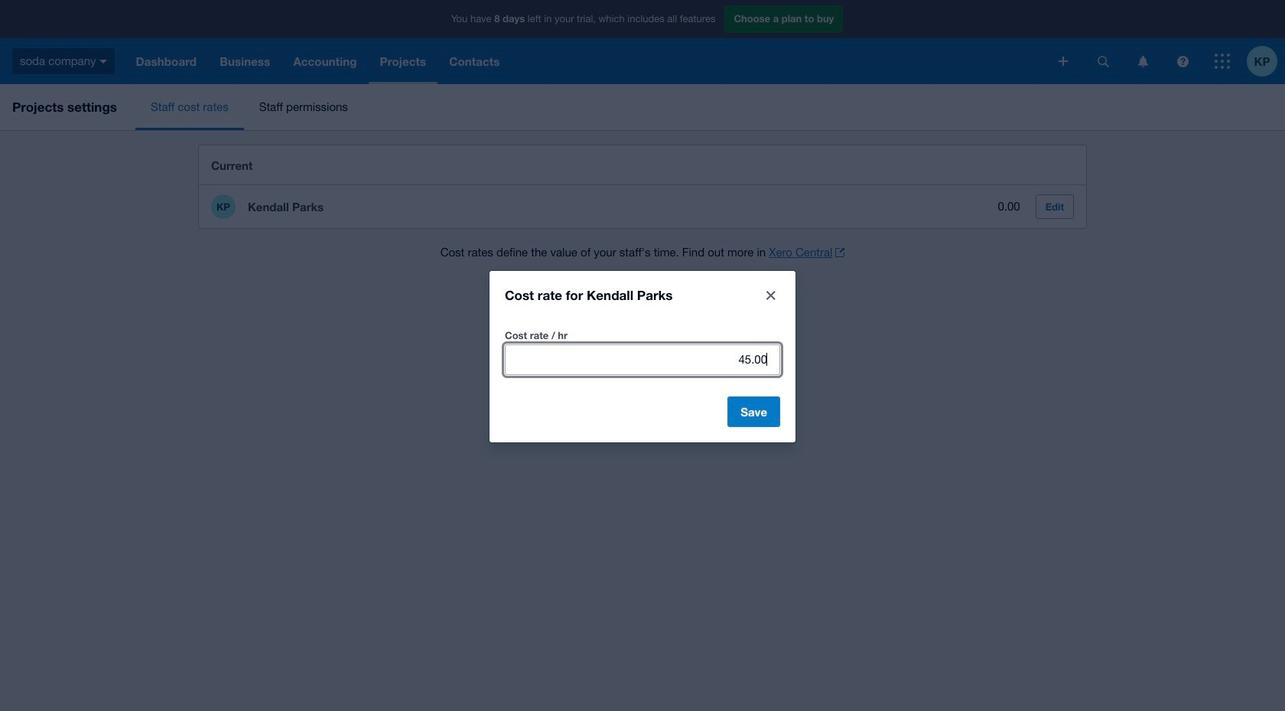 Task type: locate. For each thing, give the bounding box(es) containing it.
1 horizontal spatial svg image
[[1178, 55, 1189, 67]]

svg image
[[1098, 55, 1110, 67], [1139, 55, 1149, 67], [1059, 57, 1069, 66]]

banner
[[0, 0, 1286, 84]]

svg image
[[1216, 54, 1231, 69], [1178, 55, 1189, 67], [100, 60, 108, 63]]

dialog
[[490, 271, 796, 442]]

0 horizontal spatial svg image
[[100, 60, 108, 63]]



Task type: vqa. For each thing, say whether or not it's contained in the screenshot.
Dialog
yes



Task type: describe. For each thing, give the bounding box(es) containing it.
2 horizontal spatial svg image
[[1216, 54, 1231, 69]]

2 horizontal spatial svg image
[[1139, 55, 1149, 67]]

1 horizontal spatial svg image
[[1098, 55, 1110, 67]]

0 horizontal spatial svg image
[[1059, 57, 1069, 66]]

0.00 field
[[506, 345, 780, 374]]



